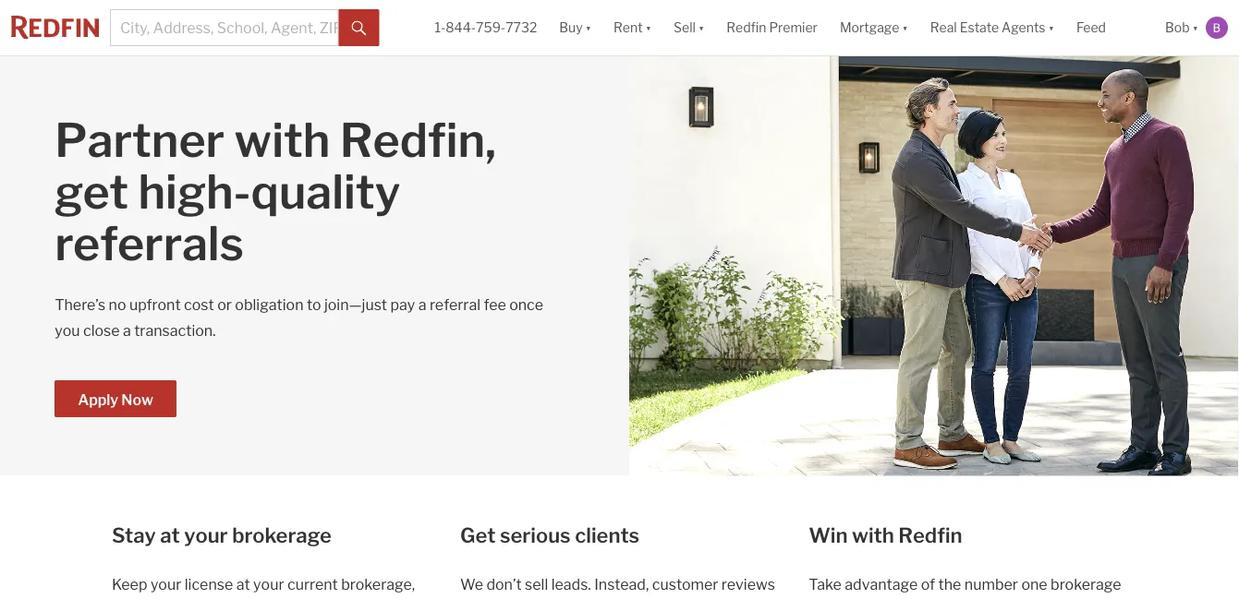 Task type: describe. For each thing, give the bounding box(es) containing it.
City, Address, School, Agent, ZIP search field
[[110, 9, 339, 46]]

to
[[307, 296, 321, 314]]

apply now button
[[55, 381, 176, 418]]

1-844-759-7732 link
[[435, 20, 537, 35]]

0 horizontal spatial brokerage
[[232, 523, 332, 548]]

the
[[939, 576, 962, 594]]

1-
[[435, 20, 446, 35]]

user photo image
[[1206, 17, 1229, 39]]

feed
[[1077, 20, 1107, 35]]

759-
[[476, 20, 506, 35]]

redfin,
[[340, 112, 496, 169]]

keep your license at your current brokerage,
[[112, 576, 429, 600]]

a modern home at sunset with a redfin listing sign image
[[630, 56, 1240, 476]]

buy ▾ button
[[549, 0, 603, 55]]

referrals
[[55, 216, 244, 272]]

there's no upfront cost or obligation to join—just pay a referral fee once you close a transaction.
[[55, 296, 544, 340]]

get
[[55, 164, 129, 221]]

pay
[[391, 296, 415, 314]]

agents
[[1002, 20, 1046, 35]]

we
[[460, 576, 483, 594]]

buy ▾ button
[[560, 0, 592, 55]]

2 horizontal spatial your
[[253, 576, 284, 594]]

customer
[[652, 576, 719, 594]]

sell ▾ button
[[663, 0, 716, 55]]

upfront
[[129, 296, 181, 314]]

win
[[809, 523, 848, 548]]

partner with redfin, get high-quality referrals
[[55, 112, 496, 272]]

quality
[[251, 164, 401, 221]]

feed button
[[1066, 0, 1155, 55]]

keep
[[112, 576, 147, 594]]

buy
[[560, 20, 583, 35]]

redfin inside button
[[727, 20, 767, 35]]

number
[[965, 576, 1019, 594]]

take advantage of the number one brokerage
[[809, 576, 1122, 600]]

now
[[121, 391, 153, 409]]

real estate agents ▾ link
[[931, 0, 1055, 55]]

no
[[109, 296, 126, 314]]

one
[[1022, 576, 1048, 594]]

▾ for sell ▾
[[699, 20, 705, 35]]

once
[[510, 296, 544, 314]]

with for partner
[[234, 112, 330, 169]]

844-
[[446, 20, 476, 35]]

0 horizontal spatial a
[[123, 322, 131, 340]]

apply now
[[78, 391, 153, 409]]

at inside keep your license at your current brokerage,
[[236, 576, 250, 594]]

leads.
[[552, 576, 591, 594]]

redfin premier
[[727, 20, 818, 35]]

apply
[[78, 391, 118, 409]]

cost
[[184, 296, 214, 314]]

rent ▾
[[614, 20, 652, 35]]

real estate agents ▾ button
[[920, 0, 1066, 55]]

you
[[55, 322, 80, 340]]

there's
[[55, 296, 106, 314]]

sell
[[525, 576, 548, 594]]

0 horizontal spatial your
[[151, 576, 182, 594]]

1 horizontal spatial redfin
[[899, 523, 963, 548]]

fee
[[484, 296, 506, 314]]



Task type: vqa. For each thing, say whether or not it's contained in the screenshot.
Real
yes



Task type: locate. For each thing, give the bounding box(es) containing it.
sell ▾ button
[[674, 0, 705, 55]]

stay at your brokerage
[[112, 523, 332, 548]]

referral
[[430, 296, 481, 314]]

0 horizontal spatial redfin
[[727, 20, 767, 35]]

with inside partner with redfin, get high-quality referrals
[[234, 112, 330, 169]]

your right the keep at left
[[151, 576, 182, 594]]

0 vertical spatial a
[[419, 296, 427, 314]]

at
[[160, 523, 180, 548], [236, 576, 250, 594]]

6 ▾ from the left
[[1193, 20, 1199, 35]]

a
[[419, 296, 427, 314], [123, 322, 131, 340]]

▾ right mortgage
[[903, 20, 909, 35]]

bob ▾
[[1166, 20, 1199, 35]]

sell
[[674, 20, 696, 35]]

▾ right bob
[[1193, 20, 1199, 35]]

your left the current
[[253, 576, 284, 594]]

1 horizontal spatial brokerage
[[1051, 576, 1122, 594]]

rent ▾ button
[[614, 0, 652, 55]]

brokerage,
[[341, 576, 415, 594]]

0 vertical spatial brokerage
[[232, 523, 332, 548]]

mortgage ▾ button
[[840, 0, 909, 55]]

1 vertical spatial with
[[852, 523, 895, 548]]

1 ▾ from the left
[[586, 20, 592, 35]]

1 horizontal spatial at
[[236, 576, 250, 594]]

▾ for buy ▾
[[586, 20, 592, 35]]

buy ▾
[[560, 20, 592, 35]]

current
[[287, 576, 338, 594]]

of
[[921, 576, 936, 594]]

at right license
[[236, 576, 250, 594]]

we don't sell leads. instead, customer reviews
[[460, 576, 778, 600]]

▾ right sell
[[699, 20, 705, 35]]

sell ▾
[[674, 20, 705, 35]]

a right the pay
[[419, 296, 427, 314]]

brokerage right one
[[1051, 576, 1122, 594]]

brokerage up keep your license at your current brokerage,
[[232, 523, 332, 548]]

a right "close"
[[123, 322, 131, 340]]

0 vertical spatial at
[[160, 523, 180, 548]]

at right stay
[[160, 523, 180, 548]]

real estate agents ▾
[[931, 20, 1055, 35]]

close
[[83, 322, 120, 340]]

or
[[217, 296, 232, 314]]

1 horizontal spatial your
[[184, 523, 228, 548]]

instead,
[[595, 576, 649, 594]]

get serious clients
[[460, 523, 640, 548]]

4 ▾ from the left
[[903, 20, 909, 35]]

5 ▾ from the left
[[1049, 20, 1055, 35]]

1 horizontal spatial a
[[419, 296, 427, 314]]

with
[[234, 112, 330, 169], [852, 523, 895, 548]]

real
[[931, 20, 957, 35]]

clients
[[575, 523, 640, 548]]

1 vertical spatial brokerage
[[1051, 576, 1122, 594]]

▾ right agents
[[1049, 20, 1055, 35]]

▾ inside "link"
[[1049, 20, 1055, 35]]

premier
[[770, 20, 818, 35]]

▾ right rent
[[646, 20, 652, 35]]

stay
[[112, 523, 156, 548]]

▾
[[586, 20, 592, 35], [646, 20, 652, 35], [699, 20, 705, 35], [903, 20, 909, 35], [1049, 20, 1055, 35], [1193, 20, 1199, 35]]

advantage
[[845, 576, 918, 594]]

7732
[[506, 20, 537, 35]]

take
[[809, 576, 842, 594]]

your up license
[[184, 523, 228, 548]]

win with redfin
[[809, 523, 963, 548]]

mortgage ▾
[[840, 20, 909, 35]]

redfin
[[727, 20, 767, 35], [899, 523, 963, 548]]

mortgage ▾ button
[[829, 0, 920, 55]]

0 vertical spatial with
[[234, 112, 330, 169]]

▾ for bob ▾
[[1193, 20, 1199, 35]]

1 vertical spatial redfin
[[899, 523, 963, 548]]

1 horizontal spatial with
[[852, 523, 895, 548]]

don't
[[487, 576, 522, 594]]

1 vertical spatial at
[[236, 576, 250, 594]]

rent
[[614, 20, 643, 35]]

1-844-759-7732
[[435, 20, 537, 35]]

1 vertical spatial a
[[123, 322, 131, 340]]

▾ right buy
[[586, 20, 592, 35]]

brokerage inside take advantage of the number one brokerage
[[1051, 576, 1122, 594]]

0 vertical spatial redfin
[[727, 20, 767, 35]]

with for win
[[852, 523, 895, 548]]

submit search image
[[352, 21, 367, 36]]

reviews
[[722, 576, 776, 594]]

▾ for mortgage ▾
[[903, 20, 909, 35]]

mortgage
[[840, 20, 900, 35]]

join—just
[[324, 296, 387, 314]]

transaction.
[[134, 322, 216, 340]]

obligation
[[235, 296, 304, 314]]

redfin left premier
[[727, 20, 767, 35]]

partner
[[55, 112, 225, 169]]

rent ▾ button
[[603, 0, 663, 55]]

0 horizontal spatial with
[[234, 112, 330, 169]]

brokerage
[[232, 523, 332, 548], [1051, 576, 1122, 594]]

high-
[[138, 164, 251, 221]]

2 ▾ from the left
[[646, 20, 652, 35]]

3 ▾ from the left
[[699, 20, 705, 35]]

0 horizontal spatial at
[[160, 523, 180, 548]]

estate
[[960, 20, 999, 35]]

redfin up of
[[899, 523, 963, 548]]

serious
[[500, 523, 571, 548]]

get
[[460, 523, 496, 548]]

redfin premier button
[[716, 0, 829, 55]]

license
[[185, 576, 233, 594]]

bob
[[1166, 20, 1190, 35]]

your
[[184, 523, 228, 548], [151, 576, 182, 594], [253, 576, 284, 594]]

▾ for rent ▾
[[646, 20, 652, 35]]



